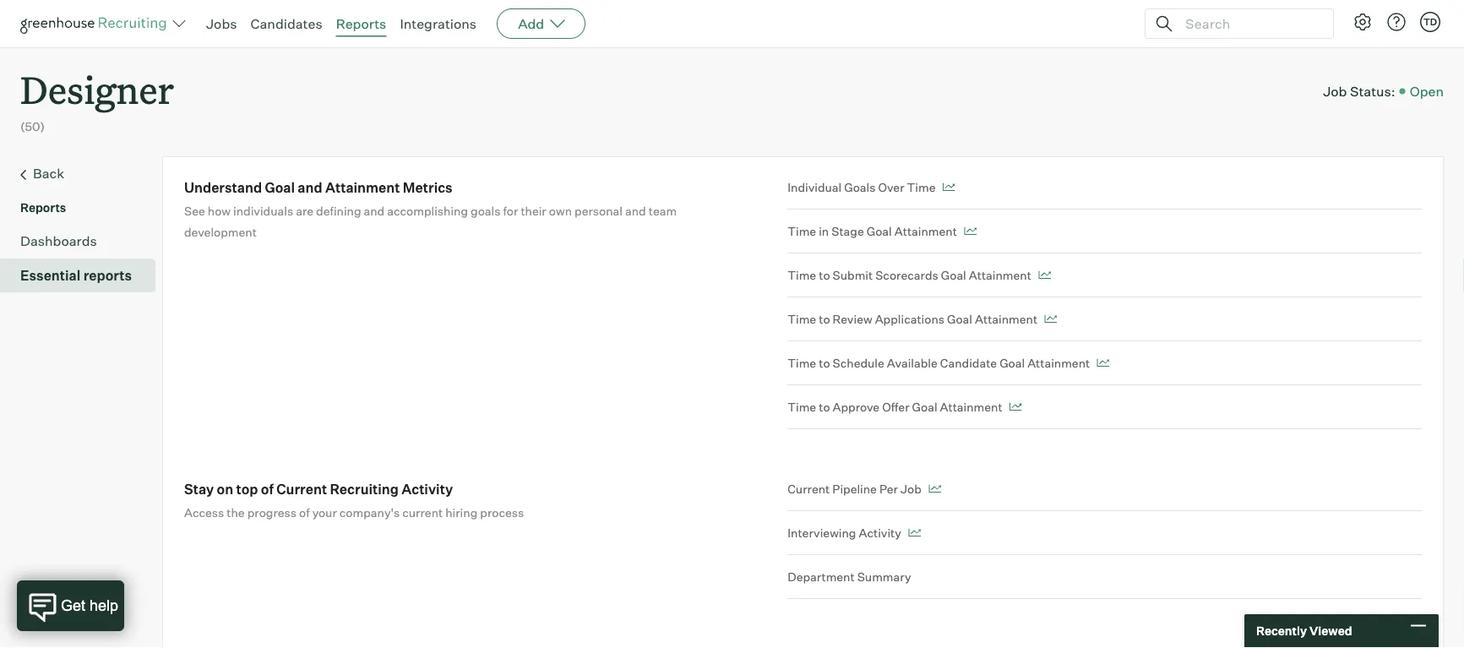 Task type: vqa. For each thing, say whether or not it's contained in the screenshot.
process
yes



Task type: describe. For each thing, give the bounding box(es) containing it.
icon chart image for time in stage goal attainment
[[964, 227, 977, 236]]

1 horizontal spatial job
[[1323, 83, 1347, 100]]

reports
[[83, 267, 132, 284]]

submit
[[833, 268, 873, 282]]

stay on top of current recruiting activity access the progress of your company's current hiring process
[[184, 481, 524, 520]]

available
[[887, 355, 938, 370]]

goal right stage at the right of the page
[[867, 224, 892, 238]]

recently
[[1257, 624, 1307, 638]]

add
[[518, 15, 544, 32]]

dashboards link
[[20, 231, 149, 251]]

1 vertical spatial activity
[[859, 525, 901, 540]]

are
[[296, 203, 314, 218]]

1 vertical spatial of
[[299, 505, 310, 520]]

access
[[184, 505, 224, 520]]

offer
[[882, 399, 910, 414]]

0 horizontal spatial of
[[261, 481, 274, 497]]

in
[[819, 224, 829, 238]]

to for approve
[[819, 399, 830, 414]]

hiring
[[446, 505, 478, 520]]

back link
[[20, 163, 149, 185]]

icon chart image for time to schedule available candidate goal attainment
[[1097, 359, 1110, 367]]

interviewing
[[788, 525, 856, 540]]

accomplishing
[[387, 203, 468, 218]]

2 horizontal spatial and
[[625, 203, 646, 218]]

goal right offer
[[912, 399, 938, 414]]

team
[[649, 203, 677, 218]]

essential reports link
[[20, 265, 149, 286]]

department summary
[[788, 569, 911, 584]]

time for time to review applications goal attainment
[[788, 312, 816, 326]]

process
[[480, 505, 524, 520]]

icon chart image for current pipeline per job
[[928, 485, 941, 493]]

applications
[[875, 312, 945, 326]]

goal up candidate
[[947, 312, 973, 326]]

current pipeline per job
[[788, 481, 922, 496]]

stay
[[184, 481, 214, 497]]

understand goal and attainment metrics see how individuals are defining and accomplishing goals for their own personal and team development
[[184, 179, 677, 239]]

the
[[227, 505, 245, 520]]

current
[[402, 505, 443, 520]]

essential
[[20, 267, 81, 284]]

jobs link
[[206, 15, 237, 32]]

own
[[549, 203, 572, 218]]

current inside stay on top of current recruiting activity access the progress of your company's current hiring process
[[277, 481, 327, 497]]

time for time to schedule available candidate goal attainment
[[788, 355, 816, 370]]

time for time to submit scorecards goal attainment
[[788, 268, 816, 282]]

1 vertical spatial reports
[[20, 200, 66, 215]]

td button
[[1417, 8, 1444, 35]]

for
[[503, 203, 518, 218]]

time right over
[[907, 180, 936, 195]]

time in stage goal attainment
[[788, 224, 957, 238]]

your
[[312, 505, 337, 520]]

top
[[236, 481, 258, 497]]

time to schedule available candidate goal attainment
[[788, 355, 1090, 370]]

Search text field
[[1181, 11, 1318, 36]]

candidates link
[[251, 15, 322, 32]]

0 vertical spatial reports
[[336, 15, 386, 32]]

metrics
[[403, 179, 453, 196]]

interviewing activity
[[788, 525, 901, 540]]

reports link
[[336, 15, 386, 32]]

integrations link
[[400, 15, 477, 32]]

1 vertical spatial job
[[901, 481, 922, 496]]

see
[[184, 203, 205, 218]]

status:
[[1350, 83, 1396, 100]]

designer link
[[20, 47, 174, 118]]

over
[[878, 180, 905, 195]]

icon chart image for time to submit scorecards goal attainment
[[1038, 271, 1051, 279]]

time to submit scorecards goal attainment
[[788, 268, 1032, 282]]

personal
[[575, 203, 623, 218]]



Task type: locate. For each thing, give the bounding box(es) containing it.
goal inside understand goal and attainment metrics see how individuals are defining and accomplishing goals for their own personal and team development
[[265, 179, 295, 196]]

(50)
[[20, 119, 45, 134]]

company's
[[340, 505, 400, 520]]

0 horizontal spatial job
[[901, 481, 922, 496]]

td button
[[1420, 12, 1441, 32]]

and up are at the top left
[[298, 179, 323, 196]]

1 horizontal spatial reports
[[336, 15, 386, 32]]

4 to from the top
[[819, 399, 830, 414]]

icon chart image for time to approve offer goal attainment
[[1009, 403, 1022, 411]]

to for schedule
[[819, 355, 830, 370]]

schedule
[[833, 355, 885, 370]]

approve
[[833, 399, 880, 414]]

activity
[[402, 481, 453, 497], [859, 525, 901, 540]]

time for time to approve offer goal attainment
[[788, 399, 816, 414]]

0 vertical spatial of
[[261, 481, 274, 497]]

candidate
[[940, 355, 997, 370]]

goals
[[471, 203, 501, 218]]

recently viewed
[[1257, 624, 1353, 638]]

job
[[1323, 83, 1347, 100], [901, 481, 922, 496]]

candidates
[[251, 15, 322, 32]]

open
[[1410, 83, 1444, 100]]

and
[[298, 179, 323, 196], [364, 203, 385, 218], [625, 203, 646, 218]]

individual goals over time
[[788, 180, 936, 195]]

1 to from the top
[[819, 268, 830, 282]]

time left review at right
[[788, 312, 816, 326]]

current up interviewing
[[788, 481, 830, 496]]

essential reports
[[20, 267, 132, 284]]

1 horizontal spatial current
[[788, 481, 830, 496]]

attainment inside understand goal and attainment metrics see how individuals are defining and accomplishing goals for their own personal and team development
[[325, 179, 400, 196]]

individual
[[788, 180, 842, 195]]

goal right candidate
[[1000, 355, 1025, 370]]

of left your
[[299, 505, 310, 520]]

to left schedule
[[819, 355, 830, 370]]

individuals
[[233, 203, 293, 218]]

time left in
[[788, 224, 816, 238]]

td
[[1424, 16, 1437, 27]]

2 to from the top
[[819, 312, 830, 326]]

job status:
[[1323, 83, 1396, 100]]

0 horizontal spatial reports
[[20, 200, 66, 215]]

back
[[33, 165, 64, 182]]

activity up 'current'
[[402, 481, 453, 497]]

activity up summary
[[859, 525, 901, 540]]

greenhouse recruiting image
[[20, 14, 172, 34]]

current
[[277, 481, 327, 497], [788, 481, 830, 496]]

to left submit
[[819, 268, 830, 282]]

summary
[[857, 569, 911, 584]]

0 vertical spatial activity
[[402, 481, 453, 497]]

icon chart image for time to review applications goal attainment
[[1044, 315, 1057, 323]]

of right top
[[261, 481, 274, 497]]

time to approve offer goal attainment
[[788, 399, 1003, 414]]

department
[[788, 569, 855, 584]]

goal
[[265, 179, 295, 196], [867, 224, 892, 238], [941, 268, 967, 282], [947, 312, 973, 326], [1000, 355, 1025, 370], [912, 399, 938, 414]]

icon chart image for individual goals over time
[[943, 183, 955, 192]]

per
[[880, 481, 898, 496]]

reports
[[336, 15, 386, 32], [20, 200, 66, 215]]

time left schedule
[[788, 355, 816, 370]]

icon chart image
[[943, 183, 955, 192], [964, 227, 977, 236], [1038, 271, 1051, 279], [1044, 315, 1057, 323], [1097, 359, 1110, 367], [1009, 403, 1022, 411], [928, 485, 941, 493], [908, 529, 921, 537]]

dashboards
[[20, 233, 97, 249]]

understand
[[184, 179, 262, 196]]

review
[[833, 312, 873, 326]]

designer (50)
[[20, 64, 174, 134]]

1 horizontal spatial of
[[299, 505, 310, 520]]

designer
[[20, 64, 174, 114]]

to left approve
[[819, 399, 830, 414]]

1 horizontal spatial and
[[364, 203, 385, 218]]

configure image
[[1353, 12, 1373, 32]]

reports down back
[[20, 200, 66, 215]]

progress
[[247, 505, 297, 520]]

viewed
[[1310, 624, 1353, 638]]

time
[[907, 180, 936, 195], [788, 224, 816, 238], [788, 268, 816, 282], [788, 312, 816, 326], [788, 355, 816, 370], [788, 399, 816, 414]]

to for review
[[819, 312, 830, 326]]

current up your
[[277, 481, 327, 497]]

activity inside stay on top of current recruiting activity access the progress of your company's current hiring process
[[402, 481, 453, 497]]

development
[[184, 225, 257, 239]]

jobs
[[206, 15, 237, 32]]

goal up individuals
[[265, 179, 295, 196]]

time to review applications goal attainment
[[788, 312, 1038, 326]]

0 horizontal spatial current
[[277, 481, 327, 497]]

scorecards
[[876, 268, 939, 282]]

job left the status: on the right top
[[1323, 83, 1347, 100]]

to
[[819, 268, 830, 282], [819, 312, 830, 326], [819, 355, 830, 370], [819, 399, 830, 414]]

attainment
[[325, 179, 400, 196], [895, 224, 957, 238], [969, 268, 1032, 282], [975, 312, 1038, 326], [1028, 355, 1090, 370], [940, 399, 1003, 414]]

integrations
[[400, 15, 477, 32]]

department summary link
[[788, 555, 1422, 599]]

0 horizontal spatial activity
[[402, 481, 453, 497]]

goal right scorecards
[[941, 268, 967, 282]]

their
[[521, 203, 547, 218]]

and right defining
[[364, 203, 385, 218]]

stage
[[832, 224, 864, 238]]

of
[[261, 481, 274, 497], [299, 505, 310, 520]]

goals
[[844, 180, 876, 195]]

to for submit
[[819, 268, 830, 282]]

add button
[[497, 8, 586, 39]]

time left approve
[[788, 399, 816, 414]]

time left submit
[[788, 268, 816, 282]]

job right per
[[901, 481, 922, 496]]

time for time in stage goal attainment
[[788, 224, 816, 238]]

and left team
[[625, 203, 646, 218]]

on
[[217, 481, 233, 497]]

recruiting
[[330, 481, 399, 497]]

0 horizontal spatial and
[[298, 179, 323, 196]]

0 vertical spatial job
[[1323, 83, 1347, 100]]

how
[[208, 203, 231, 218]]

3 to from the top
[[819, 355, 830, 370]]

1 horizontal spatial activity
[[859, 525, 901, 540]]

icon chart image for interviewing activity
[[908, 529, 921, 537]]

pipeline
[[833, 481, 877, 496]]

defining
[[316, 203, 361, 218]]

reports right candidates link
[[336, 15, 386, 32]]

to left review at right
[[819, 312, 830, 326]]



